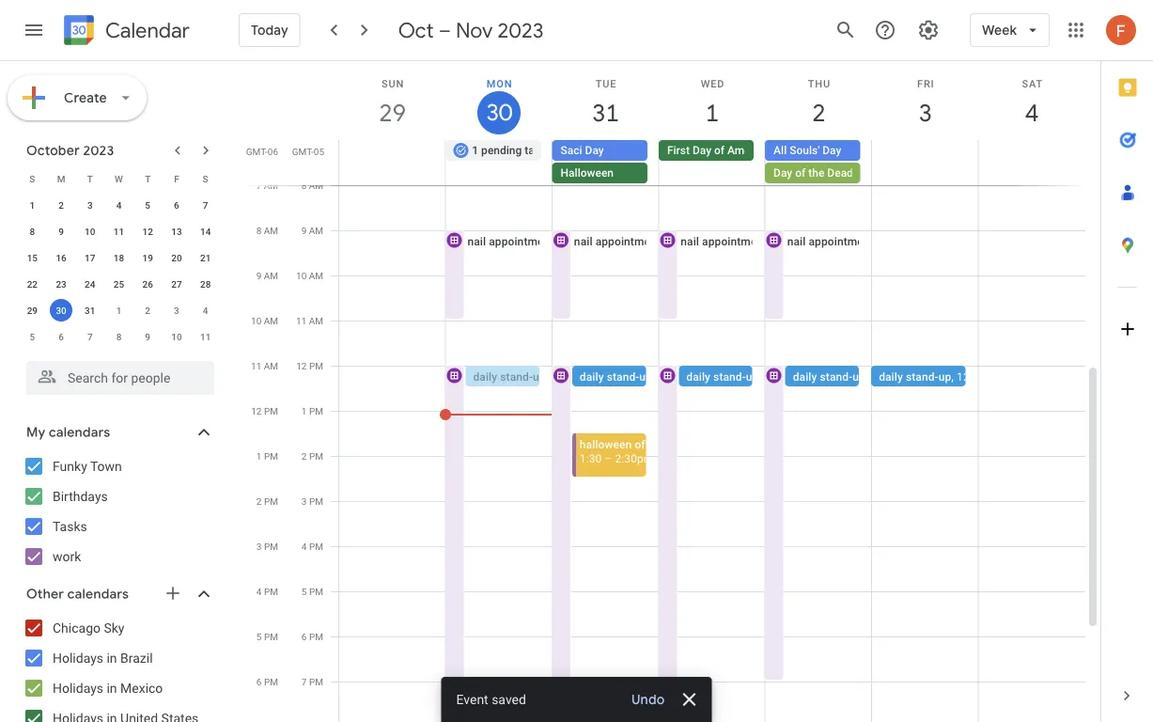 Task type: describe. For each thing, give the bounding box(es) containing it.
tasks
[[53, 519, 87, 534]]

1 inside button
[[472, 144, 479, 157]]

day of the dead button
[[765, 163, 861, 183]]

fri 3
[[918, 78, 935, 128]]

4 daily stand-up from the left
[[793, 370, 866, 383]]

october 2023
[[26, 142, 114, 159]]

31 inside october 2023 grid
[[85, 305, 95, 316]]

1 nail from the left
[[468, 235, 486, 248]]

3 link
[[904, 91, 948, 134]]

11 inside "element"
[[114, 226, 124, 237]]

2:30pm
[[615, 452, 654, 465]]

16 element
[[50, 246, 72, 269]]

2 nail appointment from the left
[[574, 235, 661, 248]]

my calendars
[[26, 424, 110, 441]]

30 link
[[478, 91, 521, 134]]

0 vertical spatial 12 pm
[[296, 360, 323, 371]]

16
[[56, 252, 67, 263]]

oct – nov 2023
[[398, 17, 544, 43]]

row containing 15
[[18, 244, 220, 271]]

4 daily stand-up button from the left
[[786, 366, 900, 386]]

fri
[[918, 78, 935, 89]]

18 element
[[108, 246, 130, 269]]

event saved
[[456, 692, 526, 707]]

saci day halloween
[[561, 144, 614, 180]]

party
[[668, 438, 694, 451]]

1 horizontal spatial 10 am
[[296, 270, 323, 281]]

29 link
[[371, 91, 414, 134]]

other
[[26, 586, 64, 603]]

2 inside thu 2
[[811, 97, 825, 128]]

4 daily from the left
[[793, 370, 817, 383]]

undo button
[[624, 690, 673, 709]]

gmt- for 06
[[246, 146, 268, 157]]

0 horizontal spatial 6 pm
[[257, 676, 278, 687]]

1 daily stand-up button from the left
[[466, 366, 581, 386]]

november 2 element
[[137, 299, 159, 322]]

25
[[114, 278, 124, 290]]

other calendars button
[[4, 579, 233, 609]]

1 horizontal spatial 31
[[591, 97, 618, 128]]

today
[[251, 22, 288, 39]]

15
[[27, 252, 38, 263]]

0 horizontal spatial 2 pm
[[257, 495, 278, 507]]

pending
[[481, 144, 522, 157]]

7 am
[[256, 180, 278, 191]]

1 horizontal spatial 1 pm
[[302, 405, 323, 416]]

wed
[[701, 78, 725, 89]]

1 pending task
[[472, 144, 546, 157]]

6 left 7 pm
[[257, 676, 262, 687]]

4 inside sat 4
[[1025, 97, 1038, 128]]

mon 30
[[485, 78, 513, 127]]

27
[[171, 278, 182, 290]]

november 3 element
[[165, 299, 188, 322]]

17
[[85, 252, 95, 263]]

sun 29
[[378, 78, 405, 128]]

november 11 element
[[194, 325, 217, 348]]

0 horizontal spatial 8 am
[[256, 225, 278, 236]]

1 horizontal spatial 11 am
[[296, 315, 323, 326]]

23 element
[[50, 273, 72, 295]]

22 element
[[21, 273, 44, 295]]

november 1 element
[[108, 299, 130, 322]]

thu
[[808, 78, 831, 89]]

november 4 element
[[194, 299, 217, 322]]

3 daily stand-up from the left
[[687, 370, 759, 383]]

week
[[983, 22, 1017, 39]]

13
[[171, 226, 182, 237]]

27 element
[[165, 273, 188, 295]]

8 up 15 element
[[30, 226, 35, 237]]

12 element
[[137, 220, 159, 243]]

7 pm
[[302, 676, 323, 687]]

sat
[[1022, 78, 1043, 89]]

4 link
[[1011, 91, 1054, 134]]

5 cell from the left
[[978, 140, 1085, 185]]

18
[[114, 252, 124, 263]]

22
[[27, 278, 38, 290]]

0 horizontal spatial 2023
[[83, 142, 114, 159]]

1 horizontal spatial 12
[[251, 405, 262, 416]]

of
[[796, 166, 806, 180]]

1 horizontal spatial 29
[[378, 97, 405, 128]]

26
[[142, 278, 153, 290]]

town
[[90, 458, 122, 474]]

0 vertical spatial 4 pm
[[302, 541, 323, 552]]

1 vertical spatial 1 pm
[[257, 450, 278, 462]]

20
[[171, 252, 182, 263]]

undo
[[632, 691, 665, 708]]

souls'
[[790, 144, 820, 157]]

calendar
[[105, 17, 190, 44]]

Search for people text field
[[38, 361, 203, 395]]

1 horizontal spatial day
[[774, 166, 793, 180]]

grid containing 29
[[241, 61, 1101, 722]]

1 vertical spatial 9 am
[[256, 270, 278, 281]]

8 down november 1 element
[[116, 331, 122, 342]]

mexico
[[120, 680, 163, 696]]

funky
[[53, 458, 87, 474]]

14
[[200, 226, 211, 237]]

create button
[[8, 75, 147, 120]]

2 stand- from the left
[[607, 370, 640, 383]]

1 vertical spatial 12 pm
[[251, 405, 278, 416]]

4 appointment from the left
[[809, 235, 874, 248]]

chicago sky
[[53, 620, 125, 636]]

3 nail from the left
[[681, 235, 699, 248]]

,
[[952, 370, 954, 383]]

0 horizontal spatial 3 pm
[[257, 541, 278, 552]]

3 daily from the left
[[687, 370, 711, 383]]

26 element
[[137, 273, 159, 295]]

9 inside november 9 element
[[145, 331, 150, 342]]

12pm
[[957, 370, 986, 383]]

4 nail appointment from the left
[[788, 235, 874, 248]]

calendar heading
[[102, 17, 190, 44]]

9 up the 16 element
[[58, 226, 64, 237]]

saved
[[492, 692, 526, 707]]

2 t from the left
[[145, 173, 151, 184]]

cell containing saci day
[[552, 140, 659, 185]]

november 10 element
[[165, 325, 188, 348]]

8 down "gmt-05"
[[301, 180, 307, 191]]

october
[[26, 142, 80, 159]]

28
[[200, 278, 211, 290]]

dead
[[828, 166, 854, 180]]

row containing s
[[18, 165, 220, 192]]

11 element
[[108, 220, 130, 243]]

9 right 28 element
[[256, 270, 262, 281]]

7 for 7 pm
[[302, 676, 307, 687]]

1 daily from the left
[[473, 370, 498, 383]]

up for fourth daily stand-up button from right
[[533, 370, 546, 383]]

week button
[[970, 8, 1050, 53]]

work
[[53, 549, 81, 564]]

saci day button
[[552, 140, 648, 161]]

1 horizontal spatial 9 am
[[301, 225, 323, 236]]

06
[[268, 146, 278, 157]]

3 stand- from the left
[[714, 370, 746, 383]]

6 down "f"
[[174, 199, 179, 211]]

all souls' day button
[[765, 140, 861, 161]]

task
[[525, 144, 546, 157]]

1 nail appointment button from the left
[[444, 229, 554, 321]]



Task type: vqa. For each thing, say whether or not it's contained in the screenshot.
the topmost tree
no



Task type: locate. For each thing, give the bounding box(es) containing it.
21 element
[[194, 246, 217, 269]]

12 pm
[[296, 360, 323, 371], [251, 405, 278, 416]]

tue
[[596, 78, 617, 89]]

2023 right nov
[[498, 17, 544, 43]]

day
[[585, 144, 604, 157], [823, 144, 842, 157], [774, 166, 793, 180]]

row
[[331, 140, 1101, 185], [18, 165, 220, 192], [18, 192, 220, 218], [18, 218, 220, 244], [18, 244, 220, 271], [18, 271, 220, 297], [18, 297, 220, 323], [18, 323, 220, 350]]

row down november 1 element
[[18, 323, 220, 350]]

1 vertical spatial 29
[[27, 305, 38, 316]]

30 inside 30, today element
[[56, 305, 67, 316]]

7 for the 'november 7' element
[[87, 331, 93, 342]]

29 inside row group
[[27, 305, 38, 316]]

nail appointment
[[468, 235, 554, 248], [574, 235, 661, 248], [681, 235, 767, 248], [788, 235, 874, 248]]

brazil
[[120, 650, 153, 666]]

3 inside fri 3
[[918, 97, 931, 128]]

30 cell
[[47, 297, 76, 323]]

1 horizontal spatial gmt-
[[292, 146, 314, 157]]

1 vertical spatial 4 pm
[[257, 586, 278, 597]]

0 horizontal spatial 5 pm
[[257, 631, 278, 642]]

in for brazil
[[107, 650, 117, 666]]

1 vertical spatial 2 pm
[[257, 495, 278, 507]]

t
[[87, 173, 93, 184], [145, 173, 151, 184]]

november 5 element
[[21, 325, 44, 348]]

sky
[[104, 620, 125, 636]]

calendars inside dropdown button
[[49, 424, 110, 441]]

nov
[[456, 17, 493, 43]]

1 gmt- from the left
[[246, 146, 268, 157]]

0 vertical spatial 30
[[485, 98, 511, 127]]

t left "f"
[[145, 173, 151, 184]]

29 down sun on the top left of page
[[378, 97, 405, 128]]

holidays for holidays in mexico
[[53, 680, 103, 696]]

1 t from the left
[[87, 173, 93, 184]]

gmt-06
[[246, 146, 278, 157]]

1 vertical spatial 12
[[296, 360, 307, 371]]

saci
[[561, 144, 583, 157]]

10
[[85, 226, 95, 237], [296, 270, 307, 281], [251, 315, 262, 326], [171, 331, 182, 342]]

calendars up funky town
[[49, 424, 110, 441]]

4 pm
[[302, 541, 323, 552], [257, 586, 278, 597]]

chicago
[[53, 620, 101, 636]]

2 up from the left
[[640, 370, 652, 383]]

– inside the halloween office party 1:30 – 2:30pm
[[605, 452, 612, 465]]

0 vertical spatial 9 am
[[301, 225, 323, 236]]

1 in from the top
[[107, 650, 117, 666]]

row group
[[18, 192, 220, 350]]

1 horizontal spatial –
[[605, 452, 612, 465]]

birthdays
[[53, 488, 108, 504]]

holidays
[[53, 650, 103, 666], [53, 680, 103, 696]]

31 link
[[584, 91, 628, 134]]

up for fourth daily stand-up button from left
[[853, 370, 866, 383]]

row inside grid
[[331, 140, 1101, 185]]

thu 2
[[808, 78, 831, 128]]

3 appointment from the left
[[702, 235, 767, 248]]

0 vertical spatial 1 pm
[[302, 405, 323, 416]]

0 vertical spatial 29
[[378, 97, 405, 128]]

8 down "7 am"
[[256, 225, 262, 236]]

1 appointment from the left
[[489, 235, 554, 248]]

0 vertical spatial 6 pm
[[302, 631, 323, 642]]

halloween button
[[552, 163, 648, 183]]

1 vertical spatial 31
[[85, 305, 95, 316]]

s left m
[[29, 173, 35, 184]]

0 vertical spatial 10 am
[[296, 270, 323, 281]]

4 stand- from the left
[[820, 370, 853, 383]]

2 gmt- from the left
[[292, 146, 314, 157]]

4 nail from the left
[[788, 235, 806, 248]]

settings menu image
[[918, 19, 940, 41]]

up for third daily stand-up button from left
[[746, 370, 759, 383]]

mon
[[487, 78, 513, 89]]

5 up from the left
[[939, 370, 952, 383]]

day right the saci
[[585, 144, 604, 157]]

other calendars
[[26, 586, 129, 603]]

0 vertical spatial 5 pm
[[302, 586, 323, 597]]

tue 31
[[591, 78, 618, 128]]

3
[[918, 97, 931, 128], [87, 199, 93, 211], [174, 305, 179, 316], [302, 495, 307, 507], [257, 541, 262, 552]]

3 cell from the left
[[765, 140, 872, 185]]

13 element
[[165, 220, 188, 243]]

1 vertical spatial calendars
[[67, 586, 129, 603]]

sun
[[382, 78, 404, 89]]

row up 18 element
[[18, 218, 220, 244]]

day up dead
[[823, 144, 842, 157]]

2 horizontal spatial day
[[823, 144, 842, 157]]

1:30
[[580, 452, 602, 465]]

day inside saci day halloween
[[585, 144, 604, 157]]

cell
[[339, 140, 446, 185], [552, 140, 659, 185], [765, 140, 872, 185], [872, 140, 978, 185], [978, 140, 1085, 185]]

2 daily from the left
[[580, 370, 604, 383]]

1 horizontal spatial 5 pm
[[302, 586, 323, 597]]

3 nail appointment button from the left
[[657, 229, 767, 321]]

0 horizontal spatial 30
[[56, 305, 67, 316]]

0 horizontal spatial 9 am
[[256, 270, 278, 281]]

0 horizontal spatial s
[[29, 173, 35, 184]]

1 holidays from the top
[[53, 650, 103, 666]]

2 holidays from the top
[[53, 680, 103, 696]]

up for 3rd daily stand-up button from the right
[[640, 370, 652, 383]]

0 horizontal spatial day
[[585, 144, 604, 157]]

my calendars list
[[4, 451, 233, 572]]

1 vertical spatial 30
[[56, 305, 67, 316]]

0 vertical spatial 8 am
[[301, 180, 323, 191]]

23
[[56, 278, 67, 290]]

2 link
[[798, 91, 841, 134]]

1 horizontal spatial 3 pm
[[302, 495, 323, 507]]

s right "f"
[[203, 173, 208, 184]]

november 6 element
[[50, 325, 72, 348]]

17 element
[[79, 246, 101, 269]]

tab list
[[1102, 61, 1154, 669]]

2 daily stand-up from the left
[[580, 370, 652, 383]]

october 2023 grid
[[18, 165, 220, 350]]

05
[[314, 146, 324, 157]]

in for mexico
[[107, 680, 117, 696]]

november 7 element
[[79, 325, 101, 348]]

0 horizontal spatial t
[[87, 173, 93, 184]]

1 vertical spatial in
[[107, 680, 117, 696]]

0 horizontal spatial 12
[[142, 226, 153, 237]]

20 element
[[165, 246, 188, 269]]

30 inside mon 30
[[485, 98, 511, 127]]

add other calendars image
[[164, 584, 182, 603]]

7 for 7 am
[[256, 180, 262, 191]]

0 vertical spatial calendars
[[49, 424, 110, 441]]

other calendars list
[[4, 613, 233, 722]]

5 stand- from the left
[[906, 370, 939, 383]]

calendars for other calendars
[[67, 586, 129, 603]]

31 down 24
[[85, 305, 95, 316]]

7
[[256, 180, 262, 191], [203, 199, 208, 211], [87, 331, 93, 342], [302, 676, 307, 687]]

14 element
[[194, 220, 217, 243]]

0 horizontal spatial 1 pm
[[257, 450, 278, 462]]

0 horizontal spatial –
[[439, 17, 451, 43]]

halloween office party 1:30 – 2:30pm
[[580, 438, 694, 465]]

6 pm left 7 pm
[[257, 676, 278, 687]]

gmt- up "7 am"
[[246, 146, 268, 157]]

12 inside row group
[[142, 226, 153, 237]]

0 vertical spatial 2023
[[498, 17, 544, 43]]

row containing 1 pending task
[[331, 140, 1101, 185]]

0 horizontal spatial 10 am
[[251, 315, 278, 326]]

1 cell from the left
[[339, 140, 446, 185]]

29 down 22
[[27, 305, 38, 316]]

2 daily stand-up button from the left
[[572, 366, 687, 386]]

1 pending task button
[[446, 140, 546, 161]]

row containing 22
[[18, 271, 220, 297]]

holidays for holidays in brazil
[[53, 650, 103, 666]]

wed 1
[[701, 78, 725, 128]]

1 horizontal spatial t
[[145, 173, 151, 184]]

0 vertical spatial 11 am
[[296, 315, 323, 326]]

4 cell from the left
[[872, 140, 978, 185]]

in left brazil
[[107, 650, 117, 666]]

1 vertical spatial 10 am
[[251, 315, 278, 326]]

6 up 7 pm
[[302, 631, 307, 642]]

sat 4
[[1022, 78, 1043, 128]]

my
[[26, 424, 45, 441]]

24 element
[[79, 273, 101, 295]]

8 am down "7 am"
[[256, 225, 278, 236]]

row containing 8
[[18, 218, 220, 244]]

create
[[64, 89, 107, 106]]

1 up from the left
[[533, 370, 546, 383]]

1 vertical spatial 6 pm
[[257, 676, 278, 687]]

9 down november 2 element
[[145, 331, 150, 342]]

gmt- for 05
[[292, 146, 314, 157]]

november 8 element
[[108, 325, 130, 348]]

19 element
[[137, 246, 159, 269]]

2 in from the top
[[107, 680, 117, 696]]

30 down 23
[[56, 305, 67, 316]]

1 horizontal spatial 12 pm
[[296, 360, 323, 371]]

2 cell from the left
[[552, 140, 659, 185]]

m
[[57, 173, 65, 184]]

30, today element
[[50, 299, 72, 322]]

10 element
[[79, 220, 101, 243]]

1 horizontal spatial 2 pm
[[302, 450, 323, 462]]

1 s from the left
[[29, 173, 35, 184]]

31 down tue
[[591, 97, 618, 128]]

9 am down "gmt-05"
[[301, 225, 323, 236]]

row containing 5
[[18, 323, 220, 350]]

today button
[[239, 8, 301, 53]]

2 s from the left
[[203, 173, 208, 184]]

daily
[[473, 370, 498, 383], [580, 370, 604, 383], [687, 370, 711, 383], [793, 370, 817, 383], [879, 370, 903, 383]]

row down w
[[18, 192, 220, 218]]

main drawer image
[[23, 19, 45, 41]]

0 vertical spatial 31
[[591, 97, 618, 128]]

0 horizontal spatial 4 pm
[[257, 586, 278, 597]]

in
[[107, 650, 117, 666], [107, 680, 117, 696]]

3 daily stand-up button from the left
[[679, 366, 794, 386]]

holidays down holidays in brazil
[[53, 680, 103, 696]]

row up 11 "element"
[[18, 165, 220, 192]]

f
[[174, 173, 179, 184]]

2 vertical spatial 12
[[251, 405, 262, 416]]

1 vertical spatial –
[[605, 452, 612, 465]]

2 horizontal spatial 12
[[296, 360, 307, 371]]

halloween
[[561, 166, 614, 180]]

9 down "gmt-05"
[[301, 225, 307, 236]]

6 down 30, today element
[[58, 331, 64, 342]]

0 vertical spatial in
[[107, 650, 117, 666]]

1 horizontal spatial s
[[203, 173, 208, 184]]

21
[[200, 252, 211, 263]]

1 horizontal spatial 30
[[485, 98, 511, 127]]

november 9 element
[[137, 325, 159, 348]]

cell containing all souls' day
[[765, 140, 872, 185]]

gmt-05
[[292, 146, 324, 157]]

1 vertical spatial 3 pm
[[257, 541, 278, 552]]

2023 right "october"
[[83, 142, 114, 159]]

calendars up chicago sky
[[67, 586, 129, 603]]

row up 25 element
[[18, 244, 220, 271]]

0 vertical spatial holidays
[[53, 650, 103, 666]]

funky town
[[53, 458, 122, 474]]

t left w
[[87, 173, 93, 184]]

– right oct
[[439, 17, 451, 43]]

4 up from the left
[[853, 370, 866, 383]]

event
[[456, 692, 489, 707]]

1 vertical spatial 8 am
[[256, 225, 278, 236]]

2 appointment from the left
[[596, 235, 661, 248]]

w
[[115, 173, 123, 184]]

6 pm
[[302, 631, 323, 642], [257, 676, 278, 687]]

3 up from the left
[[746, 370, 759, 383]]

– down halloween on the bottom
[[605, 452, 612, 465]]

–
[[439, 17, 451, 43], [605, 452, 612, 465]]

28 element
[[194, 273, 217, 295]]

24
[[85, 278, 95, 290]]

15 element
[[21, 246, 44, 269]]

0 horizontal spatial 31
[[85, 305, 95, 316]]

1 nail appointment from the left
[[468, 235, 554, 248]]

2 nail appointment button from the left
[[551, 229, 661, 321]]

0 horizontal spatial 11 am
[[251, 360, 278, 371]]

pm
[[309, 360, 323, 371], [264, 405, 278, 416], [309, 405, 323, 416], [264, 450, 278, 462], [309, 450, 323, 462], [264, 495, 278, 507], [309, 495, 323, 507], [264, 541, 278, 552], [309, 541, 323, 552], [264, 586, 278, 597], [309, 586, 323, 597], [264, 631, 278, 642], [309, 631, 323, 642], [264, 676, 278, 687], [309, 676, 323, 687]]

3 nail appointment from the left
[[681, 235, 767, 248]]

calendar element
[[60, 11, 190, 53]]

1 link
[[691, 91, 734, 134]]

1 horizontal spatial 6 pm
[[302, 631, 323, 642]]

grid
[[241, 61, 1101, 722]]

oct
[[398, 17, 434, 43]]

0 horizontal spatial 12 pm
[[251, 405, 278, 416]]

0 horizontal spatial gmt-
[[246, 146, 268, 157]]

1 daily stand-up from the left
[[473, 370, 546, 383]]

6 pm up 7 pm
[[302, 631, 323, 642]]

2 nail from the left
[[574, 235, 593, 248]]

nail
[[468, 235, 486, 248], [574, 235, 593, 248], [681, 235, 699, 248], [788, 235, 806, 248]]

9 am right 28 element
[[256, 270, 278, 281]]

row up november 8 element
[[18, 297, 220, 323]]

calendars for my calendars
[[49, 424, 110, 441]]

all souls' day day of the dead
[[774, 144, 854, 180]]

None search field
[[0, 354, 233, 395]]

nail appointment button
[[444, 229, 554, 321], [551, 229, 661, 321], [657, 229, 767, 321], [764, 229, 874, 321]]

31 element
[[79, 299, 101, 322]]

daily stand-up
[[473, 370, 546, 383], [580, 370, 652, 383], [687, 370, 759, 383], [793, 370, 866, 383]]

0 horizontal spatial 29
[[27, 305, 38, 316]]

4
[[1025, 97, 1038, 128], [116, 199, 122, 211], [203, 305, 208, 316], [302, 541, 307, 552], [257, 586, 262, 597]]

1 horizontal spatial 2023
[[498, 17, 544, 43]]

4 nail appointment button from the left
[[764, 229, 874, 321]]

8 am down "gmt-05"
[[301, 180, 323, 191]]

my calendars button
[[4, 417, 233, 448]]

19
[[142, 252, 153, 263]]

1 vertical spatial 2023
[[83, 142, 114, 159]]

1 vertical spatial 11 am
[[251, 360, 278, 371]]

all
[[774, 144, 787, 157]]

0 vertical spatial 2 pm
[[302, 450, 323, 462]]

11
[[114, 226, 124, 237], [296, 315, 307, 326], [200, 331, 211, 342], [251, 360, 262, 371]]

1
[[705, 97, 718, 128], [472, 144, 479, 157], [30, 199, 35, 211], [116, 305, 122, 316], [302, 405, 307, 416], [257, 450, 262, 462]]

1 stand- from the left
[[500, 370, 533, 383]]

day left of
[[774, 166, 793, 180]]

holidays down chicago
[[53, 650, 103, 666]]

0 vertical spatial 12
[[142, 226, 153, 237]]

5 daily from the left
[[879, 370, 903, 383]]

1 vertical spatial holidays
[[53, 680, 103, 696]]

in left mexico
[[107, 680, 117, 696]]

row group containing 1
[[18, 192, 220, 350]]

1 vertical spatial 5 pm
[[257, 631, 278, 642]]

holidays in mexico
[[53, 680, 163, 696]]

gmt- right "06"
[[292, 146, 314, 157]]

0 vertical spatial 3 pm
[[302, 495, 323, 507]]

row containing 29
[[18, 297, 220, 323]]

the
[[809, 166, 825, 180]]

30 down mon at the left top of the page
[[485, 98, 511, 127]]

stand-
[[500, 370, 533, 383], [607, 370, 640, 383], [714, 370, 746, 383], [820, 370, 853, 383], [906, 370, 939, 383]]

row containing 1
[[18, 192, 220, 218]]

holidays in brazil
[[53, 650, 153, 666]]

29 element
[[21, 299, 44, 322]]

25 element
[[108, 273, 130, 295]]

12
[[142, 226, 153, 237], [296, 360, 307, 371], [251, 405, 262, 416]]

calendars inside "dropdown button"
[[67, 586, 129, 603]]

daily stand-up button
[[466, 366, 581, 386], [572, 366, 687, 386], [679, 366, 794, 386], [786, 366, 900, 386]]

daily stand-up , 12pm
[[879, 370, 986, 383]]

1 inside 'wed 1'
[[705, 97, 718, 128]]

1 horizontal spatial 8 am
[[301, 180, 323, 191]]

row down 18 element
[[18, 271, 220, 297]]

1 horizontal spatial 4 pm
[[302, 541, 323, 552]]

row down 1 link
[[331, 140, 1101, 185]]

0 vertical spatial –
[[439, 17, 451, 43]]



